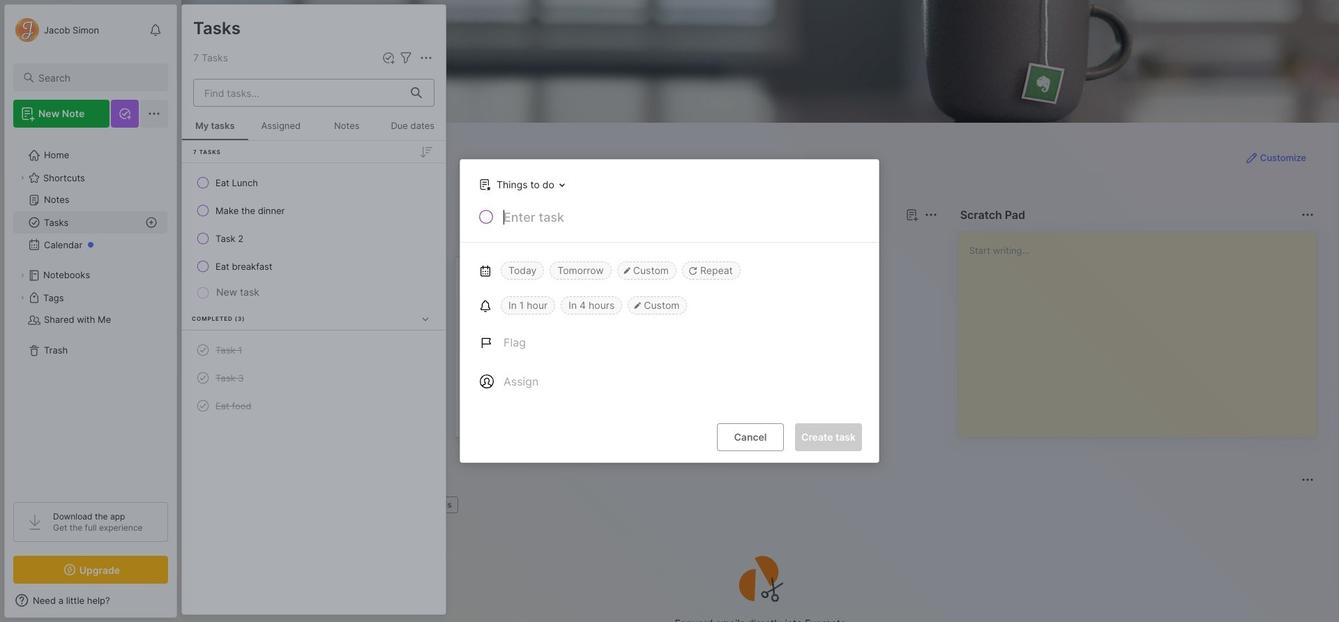 Task type: locate. For each thing, give the bounding box(es) containing it.
make the dinner 1 cell
[[216, 204, 285, 218]]

7 row from the top
[[188, 394, 440, 419]]

main element
[[0, 0, 181, 623]]

row
[[188, 170, 440, 195], [188, 198, 440, 223], [188, 226, 440, 251], [188, 254, 440, 279], [188, 338, 440, 363], [188, 366, 440, 391], [188, 394, 440, 419]]

expand tags image
[[18, 294, 27, 302]]

0 horizontal spatial tab
[[207, 232, 248, 248]]

Go to note or move task field
[[472, 174, 570, 195]]

expand notebooks image
[[18, 271, 27, 280]]

None search field
[[38, 69, 156, 86]]

tab list
[[207, 232, 936, 248]]

task 3 1 cell
[[216, 371, 244, 385]]

new task image
[[382, 51, 396, 65]]

Find tasks… text field
[[196, 81, 403, 104]]

tree inside main element
[[5, 136, 177, 490]]

2 row from the top
[[188, 198, 440, 223]]

eat breakfast 3 cell
[[216, 260, 273, 274]]

tab
[[207, 232, 248, 248], [253, 232, 310, 248], [419, 497, 458, 514]]

1 horizontal spatial tab
[[253, 232, 310, 248]]

Search text field
[[38, 71, 156, 84]]

4 row from the top
[[188, 254, 440, 279]]

eat food 2 cell
[[216, 399, 252, 413]]

row group
[[182, 141, 446, 431], [204, 257, 706, 447]]

Start writing… text field
[[970, 232, 1317, 426]]

none search field inside main element
[[38, 69, 156, 86]]

tree
[[5, 136, 177, 490]]



Task type: describe. For each thing, give the bounding box(es) containing it.
task 2 2 cell
[[216, 232, 244, 246]]

Enter task text field
[[502, 209, 863, 232]]

1 row from the top
[[188, 170, 440, 195]]

2 horizontal spatial tab
[[419, 497, 458, 514]]

task 1 0 cell
[[216, 343, 242, 357]]

6 row from the top
[[188, 366, 440, 391]]

5 row from the top
[[188, 338, 440, 363]]

collapse 01_completed image
[[419, 312, 433, 326]]

3 row from the top
[[188, 226, 440, 251]]

eat lunch 0 cell
[[216, 176, 258, 190]]



Task type: vqa. For each thing, say whether or not it's contained in the screenshot.
or within the icon on a note, notebook, stack or tag to add it here.
no



